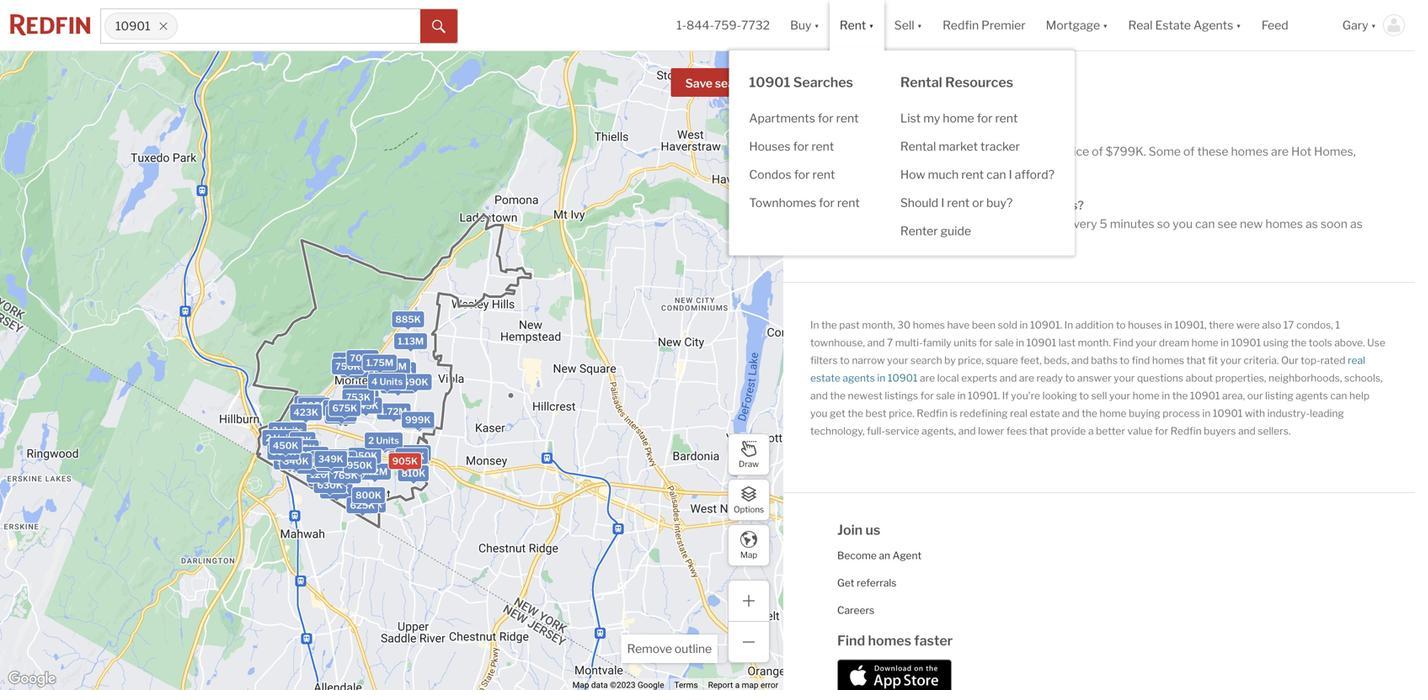 Task type: vqa. For each thing, say whether or not it's contained in the screenshot.
56710, MN Homes for Sale
no



Task type: locate. For each thing, give the bounding box(es) containing it.
list
[[901, 111, 921, 126]]

listing up afford?
[[1026, 144, 1059, 159]]

the inside are updated every 5 minutes so you can see new homes as soon as they come on the market.
[[888, 235, 906, 250]]

agents inside if you're looking to sell your home in the 10901 area, our listing agents can help you get the best price.
[[1296, 390, 1328, 402]]

1 vertical spatial a
[[1088, 425, 1094, 438]]

320k
[[313, 470, 338, 481]]

as left soon
[[1306, 217, 1318, 231]]

▾ for mortgage ▾
[[1103, 18, 1108, 32]]

0 vertical spatial that
[[1187, 355, 1206, 367]]

0 horizontal spatial how
[[811, 198, 836, 213]]

0 vertical spatial search
[[715, 76, 752, 91]]

estate down filters
[[811, 372, 841, 385]]

buying
[[1129, 408, 1161, 420]]

1 horizontal spatial listing
[[1266, 390, 1294, 402]]

1
[[1336, 319, 1340, 331]]

a left better
[[1088, 425, 1094, 438]]

0 vertical spatial estate
[[811, 372, 841, 385]]

of right price
[[1092, 144, 1103, 159]]

are left hot
[[1271, 144, 1289, 159]]

1 vertical spatial agents
[[1296, 390, 1328, 402]]

sell down the market
[[946, 163, 965, 177]]

and down with
[[1238, 425, 1256, 438]]

rental market tracker link
[[880, 133, 1075, 161]]

in up feet,
[[1016, 337, 1025, 349]]

1 vertical spatial you
[[811, 408, 828, 420]]

0 horizontal spatial estate
[[811, 372, 841, 385]]

0 vertical spatial can
[[987, 168, 1006, 182]]

1 vertical spatial rental
[[901, 139, 936, 154]]

10901 down area,
[[1213, 408, 1243, 420]]

to right likely at right
[[932, 163, 944, 177]]

2 vertical spatial sale
[[936, 390, 955, 402]]

0 vertical spatial agents
[[843, 372, 875, 385]]

find your dream home in 10901 using the tools above.
[[1113, 337, 1368, 349]]

redfin is redefining real estate and the home buying process in 10901 with industry-leading technology, full-service agents, and lower fees that provide a better value for redfin buyers and sellers.
[[811, 408, 1344, 438]]

▾ right mortgage
[[1103, 18, 1108, 32]]

guide
[[941, 224, 971, 238]]

find down careers button
[[837, 633, 865, 649]]

in inside the are local experts and are ready to answer your questions about properties, neighborhoods, schools, and the newest listings for sale in
[[958, 390, 966, 402]]

condos
[[749, 168, 792, 182]]

1 horizontal spatial real
[[1348, 355, 1366, 367]]

map region
[[0, 26, 861, 691]]

1 horizontal spatial .
[[1144, 144, 1146, 159]]

1 vertical spatial how
[[811, 198, 836, 213]]

5 ▾ from the left
[[1236, 18, 1242, 32]]

650k up 810k
[[399, 451, 425, 462]]

i up new listings in 10901
[[941, 196, 945, 210]]

950k
[[347, 460, 373, 471]]

above.
[[1335, 337, 1365, 349]]

1 horizontal spatial new
[[1011, 198, 1035, 213]]

how left often
[[811, 198, 836, 213]]

in up townhouse,
[[811, 319, 819, 331]]

0 horizontal spatial 475k
[[286, 448, 310, 459]]

agents
[[1194, 18, 1234, 32]]

0 vertical spatial sale
[[871, 144, 893, 159]]

how for how much rent can i afford?
[[901, 168, 926, 182]]

rent down homes for sale in 10901 have a median listing price of $799k
[[962, 168, 984, 182]]

0 horizontal spatial new
[[879, 217, 902, 231]]

for inside the are local experts and are ready to answer your questions about properties, neighborhoods, schools, and the newest listings for sale in
[[921, 390, 934, 402]]

425k up 340k
[[291, 443, 316, 454]]

▾ right 'buy'
[[814, 18, 820, 32]]

can left help
[[1331, 390, 1348, 402]]

1 vertical spatial can
[[1196, 217, 1215, 231]]

can down median
[[987, 168, 1006, 182]]

of left these
[[1184, 144, 1195, 159]]

rental resources
[[901, 74, 1014, 91]]

home inside if you're looking to sell your home in the 10901 area, our listing agents can help you get the best price.
[[1133, 390, 1160, 402]]

1 horizontal spatial you
[[1173, 217, 1193, 231]]

0 vertical spatial sell
[[946, 163, 965, 177]]

agents inside real estate agents in
[[843, 372, 875, 385]]

you left get
[[811, 408, 828, 420]]

1 vertical spatial .
[[998, 390, 1000, 402]]

to
[[932, 163, 944, 177], [1116, 319, 1126, 331], [840, 355, 850, 367], [1120, 355, 1130, 367], [1065, 372, 1075, 385], [1080, 390, 1089, 402]]

your down find
[[1114, 372, 1135, 385]]

sale inside the are local experts and are ready to answer your questions about properties, neighborhoods, schools, and the newest listings for sale in
[[936, 390, 955, 402]]

1 horizontal spatial find
[[1113, 337, 1134, 349]]

a up quickly.
[[974, 144, 980, 159]]

955k
[[350, 393, 375, 404]]

in down questions
[[1162, 390, 1170, 402]]

to down answer
[[1080, 390, 1089, 402]]

in addition to houses in 10901, there were also 17 condos,
[[1065, 319, 1336, 331]]

1 vertical spatial sell
[[1092, 390, 1107, 402]]

1 vertical spatial listings
[[885, 390, 919, 402]]

1 of from the left
[[1092, 144, 1103, 159]]

1 vertical spatial 700k
[[324, 486, 349, 497]]

▾ right rent
[[869, 18, 874, 32]]

rental up my
[[901, 74, 943, 91]]

130k
[[329, 464, 352, 475]]

1.10m
[[344, 364, 370, 375]]

775k
[[326, 474, 350, 485]]

how
[[901, 168, 926, 182], [811, 198, 836, 213]]

are updated every 5 minutes so you can see new homes as soon as they come on the market.
[[811, 217, 1363, 250]]

real up fees
[[1010, 408, 1028, 420]]

1 horizontal spatial sell
[[1092, 390, 1107, 402]]

650k
[[352, 451, 378, 462], [399, 451, 425, 462]]

10901 down 10901.
[[1027, 337, 1057, 349]]

0 horizontal spatial listing
[[1026, 144, 1059, 159]]

1 horizontal spatial search
[[911, 355, 942, 367]]

download the redfin app on the apple app store image
[[837, 660, 952, 691]]

sell inside if you're looking to sell your home in the 10901 area, our listing agents can help you get the best price.
[[1092, 390, 1107, 402]]

rent for apartments for rent
[[836, 111, 859, 126]]

in
[[811, 319, 819, 331], [1065, 319, 1074, 331]]

are up you're at the bottom right of the page
[[1019, 372, 1035, 385]]

2 horizontal spatial can
[[1331, 390, 1348, 402]]

1 horizontal spatial estate
[[1030, 408, 1060, 420]]

1 horizontal spatial 700k
[[350, 353, 375, 364]]

questions
[[970, 82, 1060, 105]]

0 horizontal spatial find
[[837, 633, 865, 649]]

0 horizontal spatial 700k
[[324, 486, 349, 497]]

technology,
[[811, 425, 865, 438]]

575k
[[326, 403, 351, 414]]

dialog containing 10901
[[729, 51, 1075, 256]]

rent up "meaning"
[[812, 139, 834, 154]]

2 horizontal spatial new
[[1240, 217, 1263, 231]]

rent for townhomes for rent
[[837, 196, 860, 210]]

sale down local
[[936, 390, 955, 402]]

3 ▾ from the left
[[917, 18, 923, 32]]

can inside if you're looking to sell your home in the 10901 area, our listing agents can help you get the best price.
[[1331, 390, 1348, 402]]

in inside redfin is redefining real estate and the home buying process in 10901 with industry-leading technology, full-service agents, and lower fees that provide a better value for redfin buyers and sellers.
[[1203, 408, 1211, 420]]

redfin premier button
[[933, 0, 1036, 51]]

by
[[945, 355, 956, 367]]

4 ▾ from the left
[[1103, 18, 1108, 32]]

▾
[[814, 18, 820, 32], [869, 18, 874, 32], [917, 18, 923, 32], [1103, 18, 1108, 32], [1236, 18, 1242, 32], [1371, 18, 1377, 32]]

0 horizontal spatial in
[[811, 319, 819, 331]]

810k
[[402, 469, 426, 480]]

715k
[[286, 447, 309, 458]]

450k up 525k
[[273, 441, 299, 452]]

and down the last
[[1072, 355, 1089, 367]]

can inside are updated every 5 minutes so you can see new homes as soon as they come on the market.
[[1196, 217, 1215, 231]]

updated
[[1019, 217, 1064, 231]]

quickly.
[[967, 163, 1008, 177]]

sell down answer
[[1092, 390, 1107, 402]]

. some of these homes are hot homes, meaning they're likely to sell quickly.
[[811, 144, 1356, 177]]

apartments for rent link
[[729, 104, 880, 133]]

area,
[[1223, 390, 1245, 402]]

rent down homes
[[813, 168, 835, 182]]

listings up market. on the top right of page
[[904, 217, 944, 231]]

rent inside "link"
[[947, 196, 970, 210]]

renter guide link
[[880, 217, 1075, 246]]

list my home for rent
[[901, 111, 1018, 126]]

0 horizontal spatial sell
[[946, 163, 965, 177]]

redfin down process
[[1171, 425, 1202, 438]]

120k
[[310, 470, 334, 481]]

the right on
[[888, 235, 906, 250]]

with
[[1245, 408, 1266, 420]]

have
[[945, 144, 971, 159], [947, 319, 970, 331]]

1 horizontal spatial of
[[1184, 144, 1195, 159]]

update
[[940, 198, 980, 213]]

redfin up new listings in 10901
[[901, 198, 938, 213]]

homes up family
[[913, 319, 945, 331]]

6 ▾ from the left
[[1371, 18, 1377, 32]]

0 horizontal spatial agents
[[843, 372, 875, 385]]

425k down 550k
[[300, 461, 325, 472]]

find for find homes faster
[[837, 633, 865, 649]]

that left fit
[[1187, 355, 1206, 367]]

0 vertical spatial you
[[1173, 217, 1193, 231]]

0 horizontal spatial 650k
[[352, 451, 378, 462]]

1 horizontal spatial in
[[1065, 319, 1074, 331]]

975k
[[407, 416, 432, 427]]

rent
[[840, 18, 866, 32]]

search inside button
[[715, 76, 752, 91]]

frequently
[[811, 82, 906, 105]]

sale up the they're
[[871, 144, 893, 159]]

1 vertical spatial find
[[837, 633, 865, 649]]

how much rent can i afford? link
[[880, 161, 1075, 189]]

1 ▾ from the left
[[814, 18, 820, 32]]

are up more
[[998, 217, 1016, 231]]

market.
[[908, 235, 950, 250]]

price,
[[958, 355, 984, 367]]

houses
[[749, 139, 791, 154]]

outline
[[675, 642, 712, 657]]

1 horizontal spatial i
[[1009, 168, 1012, 182]]

and up provide
[[1062, 408, 1080, 420]]

0 vertical spatial rental
[[901, 74, 943, 91]]

1.54m
[[384, 380, 412, 391]]

as right soon
[[1351, 217, 1363, 231]]

units
[[954, 337, 977, 349]]

2 horizontal spatial sale
[[995, 337, 1014, 349]]

you right 'so'
[[1173, 217, 1193, 231]]

1 vertical spatial search
[[911, 355, 942, 367]]

home right my
[[943, 111, 975, 126]]

questions
[[1137, 372, 1184, 385]]

17
[[1284, 319, 1295, 331]]

neighborhoods,
[[1269, 372, 1342, 385]]

mortgage ▾ button
[[1046, 0, 1108, 51]]

▾ right sell
[[917, 18, 923, 32]]

0 horizontal spatial as
[[1306, 217, 1318, 231]]

last
[[1059, 337, 1076, 349]]

for
[[818, 111, 834, 126], [977, 111, 993, 126], [793, 139, 809, 154], [852, 144, 868, 159], [794, 168, 810, 182], [819, 196, 835, 210], [979, 337, 993, 349], [921, 390, 934, 402], [1155, 425, 1169, 438]]

1 vertical spatial i
[[941, 196, 945, 210]]

450k
[[372, 438, 398, 449], [273, 441, 299, 452]]

some
[[1149, 144, 1181, 159]]

family
[[923, 337, 952, 349]]

0 horizontal spatial .
[[998, 390, 1000, 402]]

in up the last
[[1065, 319, 1074, 331]]

homes
[[811, 144, 850, 159]]

does
[[871, 198, 898, 213]]

700k down 775k
[[324, 486, 349, 497]]

new listings in 10901
[[874, 217, 993, 231]]

759-
[[714, 18, 741, 32]]

there
[[1209, 319, 1235, 331]]

10901 inside if you're looking to sell your home in the 10901 area, our listing agents can help you get the best price.
[[1190, 390, 1220, 402]]

. inside . some of these homes are hot homes, meaning they're likely to sell quickly.
[[1144, 144, 1146, 159]]

agents up newest
[[843, 372, 875, 385]]

industry-
[[1268, 408, 1310, 420]]

0 horizontal spatial of
[[1092, 144, 1103, 159]]

have up much
[[945, 144, 971, 159]]

the inside redfin is redefining real estate and the home buying process in 10901 with industry-leading technology, full-service agents, and lower fees that provide a better value for redfin buyers and sellers.
[[1082, 408, 1098, 420]]

2 ▾ from the left
[[869, 18, 874, 32]]

frequently asked questions
[[811, 82, 1060, 105]]

submit search image
[[432, 20, 446, 33]]

search
[[715, 76, 752, 91], [911, 355, 942, 367]]

1 vertical spatial listing
[[1266, 390, 1294, 402]]

for up agents,
[[921, 390, 934, 402]]

remove
[[627, 642, 672, 657]]

1 vertical spatial real
[[1010, 408, 1028, 420]]

610k
[[329, 408, 354, 419]]

beds,
[[1044, 355, 1069, 367]]

buy ▾ button
[[790, 0, 820, 51]]

addition
[[1076, 319, 1114, 331]]

rent for houses for rent
[[812, 139, 834, 154]]

2 of from the left
[[1184, 144, 1195, 159]]

in down narrow
[[877, 372, 886, 385]]

0 vertical spatial find
[[1113, 337, 1134, 349]]

0 horizontal spatial sale
[[871, 144, 893, 159]]

1 horizontal spatial sale
[[936, 390, 955, 402]]

and left 7
[[867, 337, 885, 349]]

can inside how much rent can i afford? link
[[987, 168, 1006, 182]]

1 rental from the top
[[901, 74, 943, 91]]

should i rent or buy? link
[[880, 189, 1075, 217]]

of inside . some of these homes are hot homes, meaning they're likely to sell quickly.
[[1184, 144, 1195, 159]]

for down been
[[979, 337, 993, 349]]

335k
[[323, 452, 348, 463]]

rent down "meaning"
[[837, 196, 860, 210]]

for inside redfin is redefining real estate and the home buying process in 10901 with industry-leading technology, full-service agents, and lower fees that provide a better value for redfin buyers and sellers.
[[1155, 425, 1169, 438]]

700k up the 1.10m
[[350, 353, 375, 364]]

1 vertical spatial that
[[1029, 425, 1049, 438]]

the down the are local experts and are ready to answer your questions about properties, neighborhoods, schools, and the newest listings for sale in
[[1082, 408, 1098, 420]]

remove outline button
[[621, 635, 718, 664]]

1 vertical spatial estate
[[1030, 408, 1060, 420]]

1 horizontal spatial a
[[1088, 425, 1094, 438]]

▾ inside 'dropdown button'
[[869, 18, 874, 32]]

have up the units
[[947, 319, 970, 331]]

in up is at the bottom
[[958, 390, 966, 402]]

listing up industry-
[[1266, 390, 1294, 402]]

2 rental from the top
[[901, 139, 936, 154]]

None search field
[[178, 9, 420, 43]]

can left 'see'
[[1196, 217, 1215, 231]]

for up homes
[[818, 111, 834, 126]]

0 vertical spatial real
[[1348, 355, 1366, 367]]

get
[[837, 577, 855, 590]]

1 horizontal spatial can
[[1196, 217, 1215, 231]]

▾ for rent ▾
[[869, 18, 874, 32]]

are inside are updated every 5 minutes so you can see new homes as soon as they come on the market.
[[998, 217, 1016, 231]]

1 horizontal spatial as
[[1351, 217, 1363, 231]]

sell ▾ button
[[895, 0, 923, 51]]

value
[[1128, 425, 1153, 438]]

1 in from the left
[[811, 319, 819, 331]]

1 horizontal spatial that
[[1187, 355, 1206, 367]]

1 horizontal spatial agents
[[1296, 390, 1328, 402]]

0 horizontal spatial i
[[941, 196, 945, 210]]

sold
[[998, 319, 1018, 331]]

estate inside real estate agents in
[[811, 372, 841, 385]]

0 horizontal spatial that
[[1029, 425, 1049, 438]]

in inside if you're looking to sell your home in the 10901 area, our listing agents can help you get the best price.
[[1162, 390, 1170, 402]]

your inside if you're looking to sell your home in the 10901 area, our listing agents can help you get the best price.
[[1110, 390, 1131, 402]]

2 vertical spatial can
[[1331, 390, 1348, 402]]

10901 up likely at right
[[908, 144, 943, 159]]

redfin left premier
[[943, 18, 979, 32]]

so
[[1157, 217, 1170, 231]]

new right 'see'
[[1240, 217, 1263, 231]]

draw button
[[728, 434, 770, 476]]

0 horizontal spatial 450k
[[273, 441, 299, 452]]

650k up 1.12m
[[352, 451, 378, 462]]

1 horizontal spatial 650k
[[399, 451, 425, 462]]

best
[[866, 408, 887, 420]]

real
[[1348, 355, 1366, 367], [1010, 408, 1028, 420]]

0 horizontal spatial real
[[1010, 408, 1028, 420]]

10901 inside redfin is redefining real estate and the home buying process in 10901 with industry-leading technology, full-service agents, and lower fees that provide a better value for redfin buyers and sellers.
[[1213, 408, 1243, 420]]

1 horizontal spatial 450k
[[372, 438, 398, 449]]

670k
[[402, 448, 427, 459]]

0 horizontal spatial search
[[715, 76, 752, 91]]

0 vertical spatial how
[[901, 168, 926, 182]]

to inside the are local experts and are ready to answer your questions about properties, neighborhoods, schools, and the newest listings for sale in
[[1065, 372, 1075, 385]]

homes left soon
[[1266, 217, 1303, 231]]

rent left or
[[947, 196, 970, 210]]

for down apartments for rent link
[[793, 139, 809, 154]]

real inside real estate agents in
[[1348, 355, 1366, 367]]

save search
[[685, 76, 752, 91]]

search right the save
[[715, 76, 752, 91]]

0 vertical spatial listing
[[1026, 144, 1059, 159]]

renter
[[901, 224, 938, 238]]

0 vertical spatial .
[[1144, 144, 1146, 159]]

450k up 801k in the left of the page
[[372, 438, 398, 449]]

0 horizontal spatial can
[[987, 168, 1006, 182]]

1 horizontal spatial how
[[901, 168, 926, 182]]

. left if at bottom
[[998, 390, 1000, 402]]

sell inside . some of these homes are hot homes, meaning they're likely to sell quickly.
[[946, 163, 965, 177]]

415k
[[324, 456, 348, 467]]

1 vertical spatial have
[[947, 319, 970, 331]]

better
[[1096, 425, 1126, 438]]

and left lower
[[959, 425, 976, 438]]

to inside if you're looking to sell your home in the 10901 area, our listing agents can help you get the best price.
[[1080, 390, 1089, 402]]

rental up likely at right
[[901, 139, 936, 154]]

0 horizontal spatial you
[[811, 408, 828, 420]]

▾ for sell ▾
[[917, 18, 923, 32]]

dialog
[[729, 51, 1075, 256]]

0 horizontal spatial a
[[974, 144, 980, 159]]

home up better
[[1100, 408, 1127, 420]]

2 in from the left
[[1065, 319, 1074, 331]]



Task type: describe. For each thing, give the bounding box(es) containing it.
home down in addition to houses in 10901, there were also 17 condos,
[[1192, 337, 1219, 349]]

to down townhouse,
[[840, 355, 850, 367]]

listings?
[[1037, 198, 1084, 213]]

homes inside the use filters to narrow your search by price, square feet, beds, and baths to find homes that fit your criteria.
[[1152, 355, 1185, 367]]

are left local
[[920, 372, 935, 385]]

sell ▾ button
[[884, 0, 933, 51]]

for up rental market tracker link
[[977, 111, 993, 126]]

more
[[990, 235, 1019, 250]]

in for in the past month, 30 homes have been sold in 10901.
[[811, 319, 819, 331]]

townhomes
[[749, 196, 817, 210]]

become an agent button
[[837, 550, 922, 562]]

10901 down were in the right top of the page
[[1231, 337, 1261, 349]]

criteria.
[[1244, 355, 1279, 367]]

563k
[[298, 399, 323, 410]]

0 vertical spatial i
[[1009, 168, 1012, 182]]

homes inside . some of these homes are hot homes, meaning they're likely to sell quickly.
[[1231, 144, 1269, 159]]

in inside real estate agents in
[[877, 372, 886, 385]]

to left the houses
[[1116, 319, 1126, 331]]

our
[[1281, 355, 1299, 367]]

1-844-759-7732 link
[[677, 18, 770, 32]]

you inside are updated every 5 minutes so you can see new homes as soon as they come on the market.
[[1173, 217, 1193, 231]]

if you're looking to sell your home in the 10901 area, our listing agents can help you get the best price.
[[811, 390, 1370, 420]]

new inside are updated every 5 minutes so you can see new homes as soon as they come on the market.
[[1240, 217, 1263, 231]]

10901 up price.
[[888, 372, 918, 385]]

draw
[[739, 459, 759, 469]]

10901 left remove 10901 image
[[115, 19, 150, 33]]

townhomes for rent
[[749, 196, 860, 210]]

rent down questions
[[995, 111, 1018, 126]]

rent ▾
[[840, 18, 874, 32]]

for down houses for rent link in the right of the page
[[794, 168, 810, 182]]

find homes faster
[[837, 633, 953, 649]]

should
[[901, 196, 939, 210]]

1.13m
[[398, 336, 424, 347]]

5
[[1100, 217, 1108, 231]]

rent for should i rent or buy?
[[947, 196, 970, 210]]

homes inside are updated every 5 minutes so you can see new homes as soon as they come on the market.
[[1266, 217, 1303, 231]]

that inside the use filters to narrow your search by price, square feet, beds, and baths to find homes that fit your criteria.
[[1187, 355, 1206, 367]]

and inside the use filters to narrow your search by price, square feet, beds, and baths to find homes that fit your criteria.
[[1072, 355, 1089, 367]]

your right fit
[[1221, 355, 1242, 367]]

square
[[986, 355, 1018, 367]]

referrals
[[857, 577, 897, 590]]

about
[[1186, 372, 1213, 385]]

you inside if you're looking to sell your home in the 10901 area, our listing agents can help you get the best price.
[[811, 408, 828, 420]]

rent for condos for rent
[[813, 168, 835, 182]]

they're
[[861, 163, 899, 177]]

your down the houses
[[1136, 337, 1157, 349]]

real
[[1129, 18, 1153, 32]]

750k
[[335, 362, 360, 372]]

i inside "link"
[[941, 196, 945, 210]]

condos,
[[1297, 319, 1334, 331]]

houses
[[1128, 319, 1162, 331]]

your inside the are local experts and are ready to answer your questions about properties, neighborhoods, schools, and the newest listings for sale in
[[1114, 372, 1135, 385]]

0 vertical spatial a
[[974, 144, 980, 159]]

a inside redfin is redefining real estate and the home buying process in 10901 with industry-leading technology, full-service agents, and lower fees that provide a better value for redfin buyers and sellers.
[[1088, 425, 1094, 438]]

become an agent
[[837, 550, 922, 562]]

the right get
[[848, 408, 864, 420]]

listing inside if you're looking to sell your home in the 10901 area, our listing agents can help you get the best price.
[[1266, 390, 1294, 402]]

soon
[[1321, 217, 1348, 231]]

service
[[885, 425, 920, 438]]

10901 up redefining
[[968, 390, 998, 402]]

google image
[[4, 669, 60, 691]]

condos for rent link
[[729, 161, 880, 189]]

use
[[1368, 337, 1386, 349]]

0 vertical spatial 700k
[[350, 353, 375, 364]]

real estate agents ▾ button
[[1118, 0, 1252, 51]]

the up process
[[1173, 390, 1188, 402]]

and up if at bottom
[[1000, 372, 1017, 385]]

10901,
[[1175, 319, 1207, 331]]

for up the they're
[[852, 144, 868, 159]]

that inside redfin is redefining real estate and the home buying process in 10901 with industry-leading technology, full-service agents, and lower fees that provide a better value for redfin buyers and sellers.
[[1029, 425, 1049, 438]]

835k
[[387, 366, 412, 377]]

665k
[[271, 447, 296, 458]]

options button
[[728, 479, 770, 522]]

redfin up agents,
[[917, 408, 948, 420]]

options
[[734, 505, 764, 515]]

how for how often does redfin update their new listings?
[[811, 198, 836, 213]]

searches
[[793, 74, 853, 91]]

for left often
[[819, 196, 835, 210]]

in right sold
[[1020, 319, 1028, 331]]

use filters to narrow your search by price, square feet, beds, and baths to find homes that fit your criteria.
[[811, 337, 1386, 367]]

83k
[[293, 435, 312, 446]]

837k
[[346, 388, 371, 399]]

get referrals
[[837, 577, 897, 590]]

in up dream
[[1164, 319, 1173, 331]]

10901 up learn
[[958, 217, 993, 231]]

find for find your dream home in 10901 using the tools above.
[[1113, 337, 1134, 349]]

and 7 multi-family units for sale in 10901 last month.
[[867, 337, 1113, 349]]

houses for rent
[[749, 139, 834, 154]]

1 as from the left
[[1306, 217, 1318, 231]]

rent for how much rent can i afford?
[[962, 168, 984, 182]]

redfin premier
[[943, 18, 1026, 32]]

1 horizontal spatial 475k
[[328, 455, 353, 466]]

0 vertical spatial 425k
[[291, 443, 316, 454]]

search inside the use filters to narrow your search by price, square feet, beds, and baths to find homes that fit your criteria.
[[911, 355, 942, 367]]

real inside redfin is redefining real estate and the home buying process in 10901 with industry-leading technology, full-service agents, and lower fees that provide a better value for redfin buyers and sellers.
[[1010, 408, 1028, 420]]

list my home for rent link
[[880, 104, 1075, 133]]

they
[[811, 235, 835, 250]]

the inside the are local experts and are ready to answer your questions about properties, neighborhoods, schools, and the newest listings for sale in
[[830, 390, 846, 402]]

7732
[[741, 18, 770, 32]]

rental for rental market tracker
[[901, 139, 936, 154]]

market
[[939, 139, 978, 154]]

in the past month, 30 homes have been sold in 10901.
[[811, 319, 1065, 331]]

▾ for gary ▾
[[1371, 18, 1377, 32]]

1 vertical spatial 425k
[[300, 461, 325, 472]]

in down how often does redfin update their new listings?
[[946, 217, 956, 231]]

come
[[838, 235, 869, 250]]

full-
[[867, 425, 885, 438]]

▾ for buy ▾
[[814, 18, 820, 32]]

1 vertical spatial sale
[[995, 337, 1014, 349]]

10901 inside dialog
[[749, 74, 791, 91]]

3
[[315, 454, 321, 465]]

are inside . some of these homes are hot homes, meaning they're likely to sell quickly.
[[1271, 144, 1289, 159]]

asked
[[910, 82, 966, 105]]

remove 10901 image
[[158, 21, 168, 31]]

home inside redfin is redefining real estate and the home buying process in 10901 with industry-leading technology, full-service agents, and lower fees that provide a better value for redfin buyers and sellers.
[[1100, 408, 1127, 420]]

redfin inside "button"
[[943, 18, 979, 32]]

on
[[871, 235, 885, 250]]

estate inside redfin is redefining real estate and the home buying process in 10901 with industry-leading technology, full-service agents, and lower fees that provide a better value for redfin buyers and sellers.
[[1030, 408, 1060, 420]]

140k
[[328, 469, 352, 480]]

tracker
[[981, 139, 1020, 154]]

should i rent or buy?
[[901, 196, 1013, 210]]

the up townhouse,
[[822, 319, 837, 331]]

to inside . some of these homes are hot homes, meaning they're likely to sell quickly.
[[932, 163, 944, 177]]

753k
[[346, 392, 371, 403]]

2 as from the left
[[1351, 217, 1363, 231]]

sellers.
[[1258, 425, 1291, 438]]

these
[[1198, 144, 1229, 159]]

feed
[[1262, 18, 1289, 32]]

rental for rental resources
[[901, 74, 943, 91]]

800k
[[356, 490, 382, 501]]

1 townhouse,
[[811, 319, 1340, 349]]

in for in addition to houses in 10901, there were also 17 condos,
[[1065, 319, 1074, 331]]

how often does redfin update their new listings?
[[811, 198, 1084, 213]]

us
[[866, 522, 881, 539]]

0 vertical spatial have
[[945, 144, 971, 159]]

price
[[1062, 144, 1090, 159]]

top-
[[1301, 355, 1321, 367]]

to left find
[[1120, 355, 1130, 367]]

the up our
[[1291, 337, 1307, 349]]

1.72m
[[380, 407, 407, 417]]

renter guide
[[901, 224, 971, 238]]

839k
[[336, 356, 362, 367]]

ready
[[1037, 372, 1063, 385]]

houses for rent link
[[729, 133, 880, 161]]

estate
[[1155, 18, 1191, 32]]

430k
[[387, 365, 413, 376]]

sell
[[895, 18, 915, 32]]

townhouse,
[[811, 337, 865, 349]]

in up likely at right
[[895, 144, 905, 159]]

are local experts and are ready to answer your questions about properties, neighborhoods, schools, and the newest listings for sale in
[[811, 372, 1383, 402]]

1.75m
[[366, 358, 394, 369]]

and down filters
[[811, 390, 828, 402]]

real estate agents ▾ link
[[1129, 0, 1242, 51]]

listings inside the are local experts and are ready to answer your questions about properties, neighborhoods, schools, and the newest listings for sale in
[[885, 390, 919, 402]]

0 vertical spatial listings
[[904, 217, 944, 231]]

homes up download the redfin app on the apple app store image
[[868, 633, 912, 649]]

995k
[[357, 500, 382, 511]]

in down the there
[[1221, 337, 1229, 349]]

your down 7
[[887, 355, 909, 367]]

1-
[[677, 18, 687, 32]]

filters
[[811, 355, 838, 367]]

4
[[371, 377, 378, 388]]



